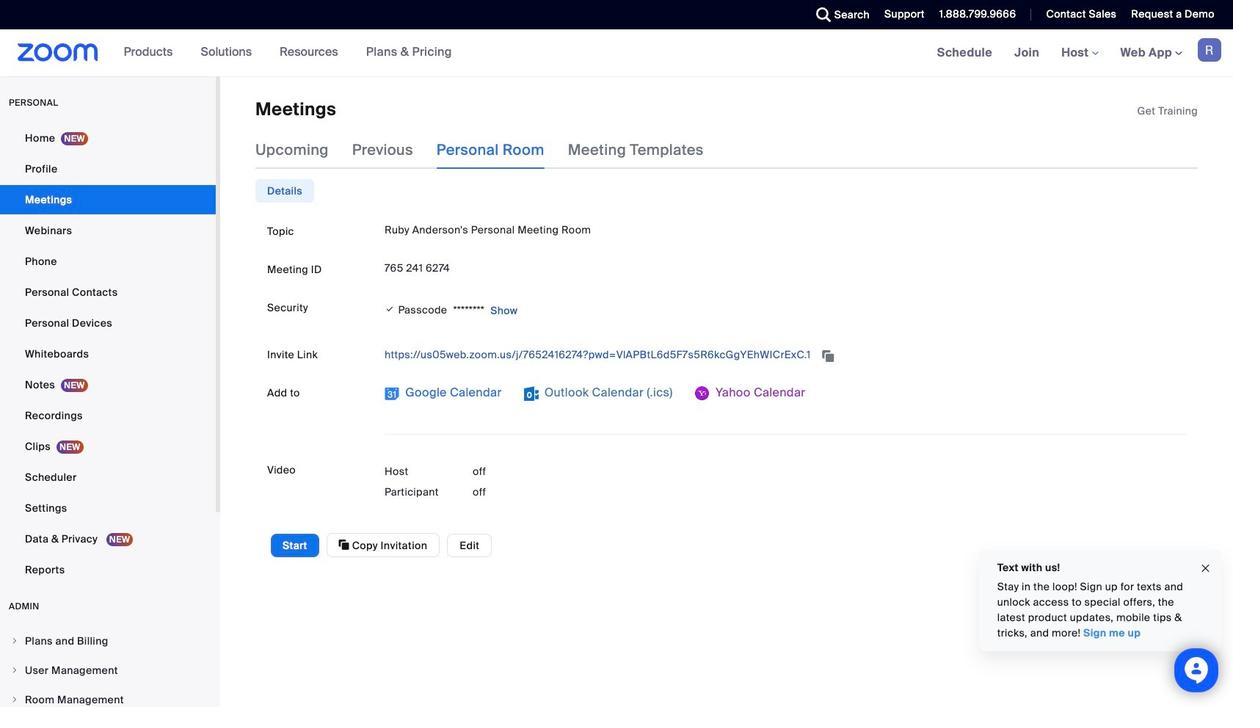 Task type: describe. For each thing, give the bounding box(es) containing it.
add to google calendar image
[[385, 387, 400, 401]]

checked image
[[385, 302, 395, 317]]

add to yahoo calendar image
[[695, 387, 710, 401]]

profile picture image
[[1199, 38, 1222, 62]]

1 menu item from the top
[[0, 627, 216, 655]]

admin menu menu
[[0, 627, 216, 707]]

1 vertical spatial application
[[385, 343, 1187, 367]]

0 vertical spatial application
[[1138, 104, 1199, 118]]

copy image
[[339, 539, 350, 552]]

meetings navigation
[[927, 29, 1234, 77]]

2 menu item from the top
[[0, 657, 216, 685]]



Task type: locate. For each thing, give the bounding box(es) containing it.
tab list
[[256, 179, 314, 203]]

personal menu menu
[[0, 123, 216, 586]]

banner
[[0, 29, 1234, 77]]

tab
[[256, 179, 314, 203]]

add to outlook calendar (.ics) image
[[524, 387, 539, 401]]

tabs of meeting tab list
[[256, 131, 728, 169]]

application
[[1138, 104, 1199, 118], [385, 343, 1187, 367]]

right image for 3rd menu item from the bottom
[[10, 637, 19, 646]]

zoom logo image
[[18, 43, 98, 62]]

2 vertical spatial menu item
[[0, 686, 216, 707]]

close image
[[1201, 560, 1213, 577]]

product information navigation
[[113, 29, 463, 76]]

right image down right icon
[[10, 696, 19, 704]]

1 vertical spatial right image
[[10, 696, 19, 704]]

3 menu item from the top
[[0, 686, 216, 707]]

right image for 1st menu item from the bottom of the admin menu menu
[[10, 696, 19, 704]]

0 vertical spatial right image
[[10, 637, 19, 646]]

2 right image from the top
[[10, 696, 19, 704]]

right image
[[10, 666, 19, 675]]

1 vertical spatial menu item
[[0, 657, 216, 685]]

right image
[[10, 637, 19, 646], [10, 696, 19, 704]]

right image up right icon
[[10, 637, 19, 646]]

1 right image from the top
[[10, 637, 19, 646]]

menu item
[[0, 627, 216, 655], [0, 657, 216, 685], [0, 686, 216, 707]]

0 vertical spatial menu item
[[0, 627, 216, 655]]



Task type: vqa. For each thing, say whether or not it's contained in the screenshot.
first menu item from the top of the Admin Menu menu at the left of the page
yes



